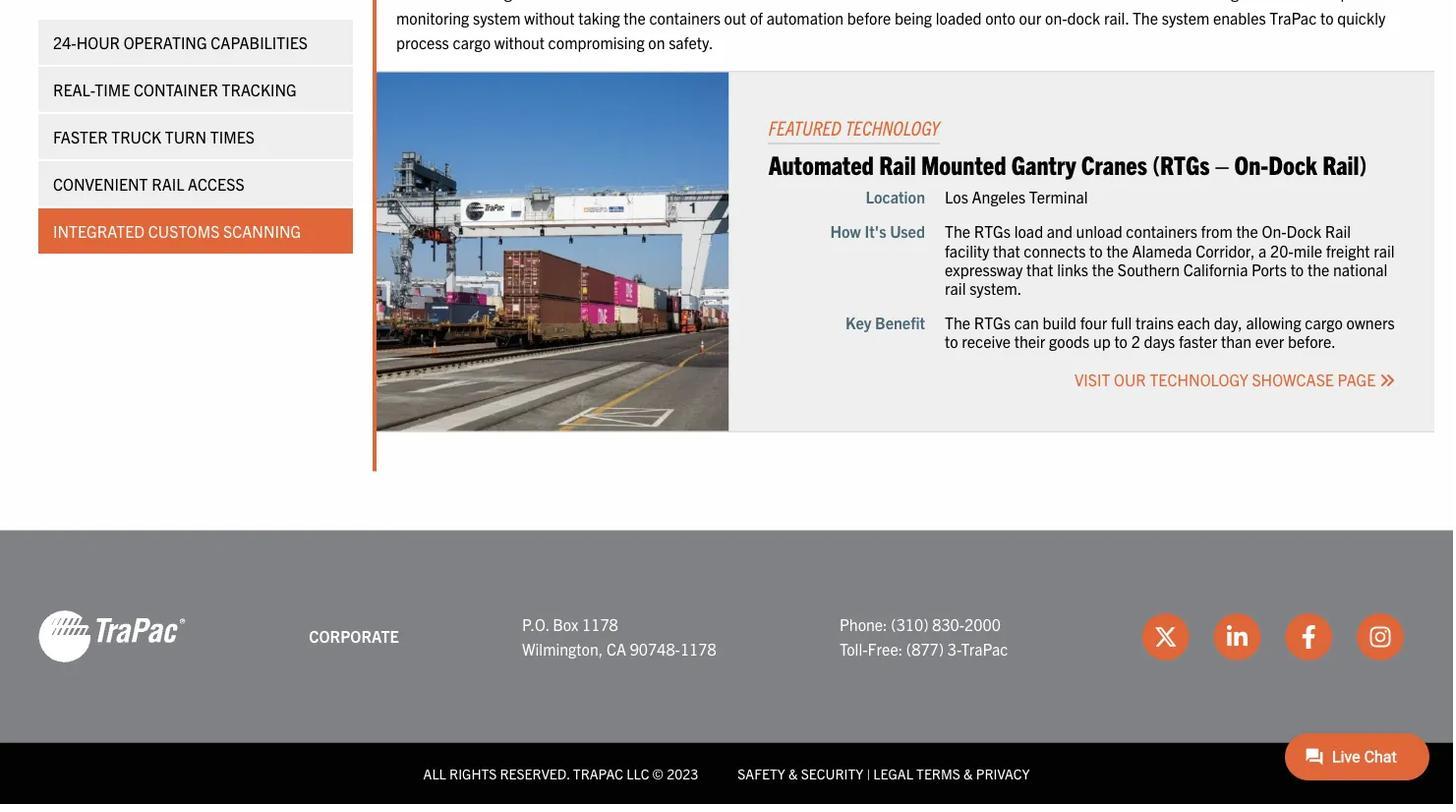 Task type: locate. For each thing, give the bounding box(es) containing it.
0 vertical spatial and
[[910, 0, 935, 2]]

1178 right "ca"
[[681, 639, 717, 659]]

2000
[[965, 614, 1001, 634]]

trapac inside phone: (310) 830-2000 toll-free: (877) 3-trapac
[[962, 639, 1009, 659]]

ca
[[607, 639, 627, 659]]

0 vertical spatial los
[[459, 0, 482, 2]]

1178
[[582, 614, 619, 634], [681, 639, 717, 659]]

container
[[134, 80, 218, 99]]

that
[[994, 240, 1021, 260], [1027, 259, 1054, 279]]

dock
[[1068, 8, 1101, 27]]

los inside trapac's los angeles terminal was the first to collaborate with u.s. customs and border protection to move containers through the radiation portal monitoring system without taking the containers out of automation before being loaded onto our on-dock rail. the system enables trapac to quickly process cargo without compromising on safety.
[[459, 0, 482, 2]]

the inside trapac's los angeles terminal was the first to collaborate with u.s. customs and border protection to move containers through the radiation portal monitoring system without taking the containers out of automation before being loaded onto our on-dock rail. the system enables trapac to quickly process cargo without compromising on safety.
[[1133, 8, 1159, 27]]

1 & from the left
[[789, 765, 798, 783]]

to right ports
[[1291, 259, 1305, 279]]

rtgs inside the rtgs can build four full trains each day, allowing cargo owners to receive their goods up to 2 days faster than ever before.
[[975, 313, 1011, 332]]

goods
[[1050, 332, 1090, 351]]

2 horizontal spatial rail
[[1326, 222, 1352, 241]]

1 vertical spatial trapac
[[962, 639, 1009, 659]]

customs
[[849, 0, 906, 2]]

2 rtgs from the top
[[975, 313, 1011, 332]]

1 vertical spatial technology
[[1150, 369, 1249, 389]]

the left the alameda
[[1107, 240, 1129, 260]]

rail)
[[1323, 148, 1368, 180]]

0 vertical spatial containers
[[1120, 0, 1192, 2]]

1 vertical spatial dock
[[1287, 222, 1322, 241]]

to left 2
[[1115, 332, 1128, 351]]

truck
[[111, 127, 161, 147]]

rail
[[1374, 240, 1396, 260], [945, 278, 966, 298]]

rail inside "featured technology automated rail mounted gantry cranes (rtgs – on-dock rail)"
[[880, 148, 916, 180]]

safety
[[738, 765, 786, 783]]

containers
[[1120, 0, 1192, 2], [650, 8, 721, 27], [1127, 222, 1198, 241]]

1 horizontal spatial that
[[1027, 259, 1054, 279]]

1 vertical spatial on-
[[1263, 222, 1287, 241]]

integrated
[[53, 221, 145, 241]]

of
[[750, 8, 763, 27]]

1 rtgs from the top
[[975, 222, 1011, 241]]

benefit
[[876, 313, 926, 332]]

24-
[[53, 32, 76, 52]]

830-
[[933, 614, 965, 634]]

&
[[789, 765, 798, 783], [964, 765, 973, 783]]

0 horizontal spatial angeles
[[486, 0, 540, 2]]

rail.
[[1105, 8, 1130, 27]]

(877)
[[907, 639, 944, 659]]

angeles up load
[[972, 187, 1026, 207]]

connects
[[1024, 240, 1086, 260]]

cargo down monitoring
[[453, 33, 491, 52]]

1178 up "ca"
[[582, 614, 619, 634]]

0 vertical spatial trapac
[[1270, 8, 1318, 27]]

to
[[688, 0, 702, 2], [1063, 0, 1076, 2], [1321, 8, 1335, 27], [1090, 240, 1103, 260], [1291, 259, 1305, 279], [945, 332, 959, 351], [1115, 332, 1128, 351]]

before.
[[1289, 332, 1337, 351]]

0 vertical spatial 1178
[[582, 614, 619, 634]]

dock right a
[[1287, 222, 1322, 241]]

0 horizontal spatial and
[[910, 0, 935, 2]]

the inside the rtgs load and unload containers from the on-dock rail facility that connects to the alameda corridor, a 20-mile freight rail expressway that links the southern california ports to the national rail system.
[[945, 222, 971, 241]]

rail right freight
[[1374, 240, 1396, 260]]

1 vertical spatial and
[[1047, 222, 1073, 241]]

the down was
[[624, 8, 646, 27]]

technology up location
[[846, 115, 940, 140]]

on- up ports
[[1263, 222, 1287, 241]]

with
[[785, 0, 813, 2]]

0 horizontal spatial cargo
[[453, 33, 491, 52]]

1 horizontal spatial cargo
[[1306, 313, 1344, 332]]

cargo left the owners at the top right
[[1306, 313, 1344, 332]]

2 vertical spatial containers
[[1127, 222, 1198, 241]]

trapac down 2000
[[962, 639, 1009, 659]]

2 vertical spatial the
[[945, 313, 971, 332]]

0 horizontal spatial trapac
[[962, 639, 1009, 659]]

1 horizontal spatial rail
[[880, 148, 916, 180]]

1 horizontal spatial &
[[964, 765, 973, 783]]

out
[[725, 8, 747, 27]]

cargo
[[453, 33, 491, 52], [1306, 313, 1344, 332]]

rtgs for can
[[975, 313, 1011, 332]]

solid image
[[1380, 372, 1396, 388]]

containers up southern
[[1127, 222, 1198, 241]]

the up the enables
[[1252, 0, 1274, 2]]

rtgs
[[975, 222, 1011, 241], [975, 313, 1011, 332]]

loaded
[[936, 8, 982, 27]]

security
[[801, 765, 864, 783]]

faster truck turn times link
[[38, 114, 353, 159]]

0 vertical spatial rail
[[1374, 240, 1396, 260]]

the right was
[[633, 0, 655, 2]]

|
[[867, 765, 871, 783]]

that up system.
[[994, 240, 1021, 260]]

the right 20-
[[1308, 259, 1330, 279]]

0 vertical spatial without
[[525, 8, 575, 27]]

corporate image
[[38, 609, 186, 664]]

p.o. box 1178 wilmington, ca 90748-1178
[[522, 614, 717, 659]]

phone:
[[840, 614, 888, 634]]

2023
[[667, 765, 699, 783]]

the inside the rtgs can build four full trains each day, allowing cargo owners to receive their goods up to 2 days faster than ever before.
[[945, 313, 971, 332]]

wilmington,
[[522, 639, 603, 659]]

1 horizontal spatial 1178
[[681, 639, 717, 659]]

1 vertical spatial 1178
[[681, 639, 717, 659]]

0 vertical spatial technology
[[846, 115, 940, 140]]

rtgs left load
[[975, 222, 1011, 241]]

trapac down radiation
[[1270, 8, 1318, 27]]

& right terms
[[964, 765, 973, 783]]

the up expressway
[[945, 222, 971, 241]]

border
[[939, 0, 985, 2]]

corridor,
[[1196, 240, 1256, 260]]

1 vertical spatial los
[[945, 187, 969, 207]]

was
[[603, 0, 629, 2]]

and right load
[[1047, 222, 1073, 241]]

rail up integrated customs scanning
[[152, 174, 184, 194]]

angeles inside trapac's los angeles terminal was the first to collaborate with u.s. customs and border protection to move containers through the radiation portal monitoring system without taking the containers out of automation before being loaded onto our on-dock rail. the system enables trapac to quickly process cargo without compromising on safety.
[[486, 0, 540, 2]]

0 horizontal spatial system
[[473, 8, 521, 27]]

1 vertical spatial rtgs
[[975, 313, 1011, 332]]

showcase
[[1253, 369, 1335, 389]]

and up the being
[[910, 0, 935, 2]]

collaborate
[[705, 0, 781, 2]]

before
[[848, 8, 891, 27]]

faster
[[1179, 332, 1218, 351]]

on- right the –
[[1235, 148, 1269, 180]]

the right rail.
[[1133, 8, 1159, 27]]

cargo inside the rtgs can build four full trains each day, allowing cargo owners to receive their goods up to 2 days faster than ever before.
[[1306, 313, 1344, 332]]

1 vertical spatial cargo
[[1306, 313, 1344, 332]]

0 horizontal spatial los
[[459, 0, 482, 2]]

trapac inside trapac's los angeles terminal was the first to collaborate with u.s. customs and border protection to move containers through the radiation portal monitoring system without taking the containers out of automation before being loaded onto our on-dock rail. the system enables trapac to quickly process cargo without compromising on safety.
[[1270, 8, 1318, 27]]

0 vertical spatial dock
[[1269, 148, 1318, 180]]

and inside trapac's los angeles terminal was the first to collaborate with u.s. customs and border protection to move containers through the radiation portal monitoring system without taking the containers out of automation before being loaded onto our on-dock rail. the system enables trapac to quickly process cargo without compromising on safety.
[[910, 0, 935, 2]]

to up on-
[[1063, 0, 1076, 2]]

hour
[[76, 32, 120, 52]]

up
[[1094, 332, 1111, 351]]

featured
[[769, 115, 842, 140]]

used
[[890, 222, 926, 241]]

los down mounted
[[945, 187, 969, 207]]

rail inside the rtgs load and unload containers from the on-dock rail facility that connects to the alameda corridor, a 20-mile freight rail expressway that links the southern california ports to the national rail system.
[[1326, 222, 1352, 241]]

build
[[1043, 313, 1077, 332]]

our
[[1020, 8, 1042, 27]]

full
[[1112, 313, 1133, 332]]

the down system.
[[945, 313, 971, 332]]

1 horizontal spatial system
[[1162, 8, 1210, 27]]

toll-
[[840, 639, 868, 659]]

system down the 'through'
[[1162, 8, 1210, 27]]

angeles
[[486, 0, 540, 2], [972, 187, 1026, 207]]

that left the links
[[1027, 259, 1054, 279]]

can
[[1015, 313, 1040, 332]]

process
[[396, 33, 449, 52]]

on-
[[1235, 148, 1269, 180], [1263, 222, 1287, 241]]

2 system from the left
[[1162, 8, 1210, 27]]

containers down the first
[[650, 8, 721, 27]]

on- inside the rtgs load and unload containers from the on-dock rail facility that connects to the alameda corridor, a 20-mile freight rail expressway that links the southern california ports to the national rail system.
[[1263, 222, 1287, 241]]

footer
[[0, 531, 1454, 805]]

1 horizontal spatial trapac
[[1270, 8, 1318, 27]]

1 vertical spatial rail
[[945, 278, 966, 298]]

on- inside "featured technology automated rail mounted gantry cranes (rtgs – on-dock rail)"
[[1235, 148, 1269, 180]]

angeles left terminal
[[486, 0, 540, 2]]

0 horizontal spatial 1178
[[582, 614, 619, 634]]

20-
[[1271, 240, 1294, 260]]

rtgs inside the rtgs load and unload containers from the on-dock rail facility that connects to the alameda corridor, a 20-mile freight rail expressway that links the southern california ports to the national rail system.
[[975, 222, 1011, 241]]

0 vertical spatial on-
[[1235, 148, 1269, 180]]

1 horizontal spatial angeles
[[972, 187, 1026, 207]]

it's
[[865, 222, 887, 241]]

the
[[633, 0, 655, 2], [1252, 0, 1274, 2], [624, 8, 646, 27], [1237, 222, 1259, 241], [1107, 240, 1129, 260], [1093, 259, 1115, 279], [1308, 259, 1330, 279]]

taking
[[579, 8, 620, 27]]

1 system from the left
[[473, 8, 521, 27]]

trapac's los angeles terminal was the first to collaborate with u.s. customs and border protection to move containers through the radiation portal monitoring system without taking the containers out of automation before being loaded onto our on-dock rail. the system enables trapac to quickly process cargo without compromising on safety.
[[396, 0, 1386, 52]]

0 vertical spatial rtgs
[[975, 222, 1011, 241]]

location
[[866, 187, 926, 207]]

0 vertical spatial the
[[1133, 8, 1159, 27]]

rtgs left can
[[975, 313, 1011, 332]]

customs
[[148, 221, 220, 241]]

containers up rail.
[[1120, 0, 1192, 2]]

rail down facility
[[945, 278, 966, 298]]

system right monitoring
[[473, 8, 521, 27]]

1 horizontal spatial and
[[1047, 222, 1073, 241]]

each
[[1178, 313, 1211, 332]]

& right safety
[[789, 765, 798, 783]]

0 vertical spatial cargo
[[453, 33, 491, 52]]

national
[[1334, 259, 1388, 279]]

1 horizontal spatial los
[[945, 187, 969, 207]]

technology down faster
[[1150, 369, 1249, 389]]

safety & security link
[[738, 765, 864, 783]]

1 vertical spatial the
[[945, 222, 971, 241]]

los up monitoring
[[459, 0, 482, 2]]

0 horizontal spatial &
[[789, 765, 798, 783]]

convenient rail access
[[53, 174, 245, 194]]

0 horizontal spatial technology
[[846, 115, 940, 140]]

to right the links
[[1090, 240, 1103, 260]]

0 vertical spatial angeles
[[486, 0, 540, 2]]

dock left rail)
[[1269, 148, 1318, 180]]

on-
[[1046, 8, 1068, 27]]

rail up location
[[880, 148, 916, 180]]

1 vertical spatial angeles
[[972, 187, 1026, 207]]

receive
[[962, 332, 1011, 351]]

rail right mile
[[1326, 222, 1352, 241]]



Task type: describe. For each thing, give the bounding box(es) containing it.
0 horizontal spatial rail
[[152, 174, 184, 194]]

operating
[[124, 32, 207, 52]]

to down radiation
[[1321, 8, 1335, 27]]

footer containing p.o. box 1178
[[0, 531, 1454, 805]]

compromising
[[549, 33, 645, 52]]

and inside the rtgs load and unload containers from the on-dock rail facility that connects to the alameda corridor, a 20-mile freight rail expressway that links the southern california ports to the national rail system.
[[1047, 222, 1073, 241]]

integrated customs scanning
[[53, 221, 301, 241]]

legal
[[874, 765, 914, 783]]

box
[[553, 614, 579, 634]]

time
[[95, 80, 130, 99]]

ever
[[1256, 332, 1285, 351]]

trapac
[[573, 765, 624, 783]]

onto
[[986, 8, 1016, 27]]

containers inside the rtgs load and unload containers from the on-dock rail facility that connects to the alameda corridor, a 20-mile freight rail expressway that links the southern california ports to the national rail system.
[[1127, 222, 1198, 241]]

trapac's
[[396, 0, 455, 2]]

the for and
[[945, 222, 971, 241]]

2 & from the left
[[964, 765, 973, 783]]

protection
[[989, 0, 1059, 2]]

safety.
[[669, 33, 714, 52]]

days
[[1145, 332, 1176, 351]]

los angeles terminal
[[945, 187, 1089, 207]]

rtgs for load
[[975, 222, 1011, 241]]

times
[[210, 127, 255, 147]]

privacy
[[977, 765, 1030, 783]]

how it's used
[[831, 222, 926, 241]]

3-
[[948, 639, 962, 659]]

first
[[658, 0, 685, 2]]

llc
[[627, 765, 650, 783]]

monitoring
[[396, 8, 470, 27]]

free:
[[868, 639, 903, 659]]

move
[[1080, 0, 1117, 2]]

2
[[1132, 332, 1141, 351]]

ports
[[1252, 259, 1288, 279]]

–
[[1216, 148, 1230, 180]]

1 vertical spatial containers
[[650, 8, 721, 27]]

to left 'receive'
[[945, 332, 959, 351]]

automated
[[769, 148, 874, 180]]

p.o.
[[522, 614, 549, 634]]

mile
[[1294, 240, 1323, 260]]

faster
[[53, 127, 108, 147]]

1 horizontal spatial rail
[[1374, 240, 1396, 260]]

capabilities
[[211, 32, 308, 52]]

to right the first
[[688, 0, 702, 2]]

our
[[1115, 369, 1147, 389]]

the for build
[[945, 313, 971, 332]]

four
[[1081, 313, 1108, 332]]

technology inside "featured technology automated rail mounted gantry cranes (rtgs – on-dock rail)"
[[846, 115, 940, 140]]

system.
[[970, 278, 1022, 298]]

owners
[[1347, 313, 1396, 332]]

mounted
[[922, 148, 1007, 180]]

the left a
[[1237, 222, 1259, 241]]

cargo inside trapac's los angeles terminal was the first to collaborate with u.s. customs and border protection to move containers through the radiation portal monitoring system without taking the containers out of automation before being loaded onto our on-dock rail. the system enables trapac to quickly process cargo without compromising on safety.
[[453, 33, 491, 52]]

terminal
[[1030, 187, 1089, 207]]

expressway
[[945, 259, 1023, 279]]

convenient rail access link
[[38, 161, 353, 207]]

(310)
[[892, 614, 929, 634]]

0 horizontal spatial that
[[994, 240, 1021, 260]]

dock inside the rtgs load and unload containers from the on-dock rail facility that connects to the alameda corridor, a 20-mile freight rail expressway that links the southern california ports to the national rail system.
[[1287, 222, 1322, 241]]

all
[[424, 765, 446, 783]]

access
[[188, 174, 245, 194]]

quickly
[[1338, 8, 1386, 27]]

the rtgs can build four full trains each day, allowing cargo owners to receive their goods up to 2 days faster than ever before.
[[945, 313, 1396, 351]]

key
[[846, 313, 872, 332]]

unload
[[1077, 222, 1123, 241]]

dock inside "featured technology automated rail mounted gantry cranes (rtgs – on-dock rail)"
[[1269, 148, 1318, 180]]

allowing
[[1247, 313, 1302, 332]]

phone: (310) 830-2000 toll-free: (877) 3-trapac
[[840, 614, 1009, 659]]

than
[[1222, 332, 1252, 351]]

visit our technology showcase page
[[1075, 369, 1380, 389]]

day,
[[1215, 313, 1243, 332]]

real-
[[53, 80, 95, 99]]

enables
[[1214, 8, 1267, 27]]

rights
[[450, 765, 497, 783]]

24-hour operating capabilities
[[53, 32, 308, 52]]

real-time container tracking link
[[38, 67, 353, 112]]

being
[[895, 8, 933, 27]]

facility
[[945, 240, 990, 260]]

1 vertical spatial without
[[495, 33, 545, 52]]

0 horizontal spatial rail
[[945, 278, 966, 298]]

terms
[[917, 765, 961, 783]]

portal
[[1341, 0, 1381, 2]]

key benefit
[[846, 313, 926, 332]]

scanning
[[223, 221, 301, 241]]

integrated customs scanning link
[[38, 209, 353, 254]]

terminal
[[543, 0, 599, 2]]

24-hour operating capabilities link
[[38, 20, 353, 65]]

the right the links
[[1093, 259, 1115, 279]]

radiation
[[1278, 0, 1338, 2]]

freight
[[1327, 240, 1371, 260]]

1 horizontal spatial technology
[[1150, 369, 1249, 389]]

from
[[1202, 222, 1233, 241]]

california
[[1184, 259, 1249, 279]]

safety & security | legal terms & privacy
[[738, 765, 1030, 783]]

(rtgs
[[1153, 148, 1210, 180]]

real-time container tracking
[[53, 80, 297, 99]]

cranes
[[1082, 148, 1148, 180]]

southern
[[1118, 259, 1181, 279]]

featured technology automated rail mounted gantry cranes (rtgs – on-dock rail)
[[769, 115, 1368, 180]]

reserved.
[[500, 765, 570, 783]]



Task type: vqa. For each thing, say whether or not it's contained in the screenshot.
Angeles
yes



